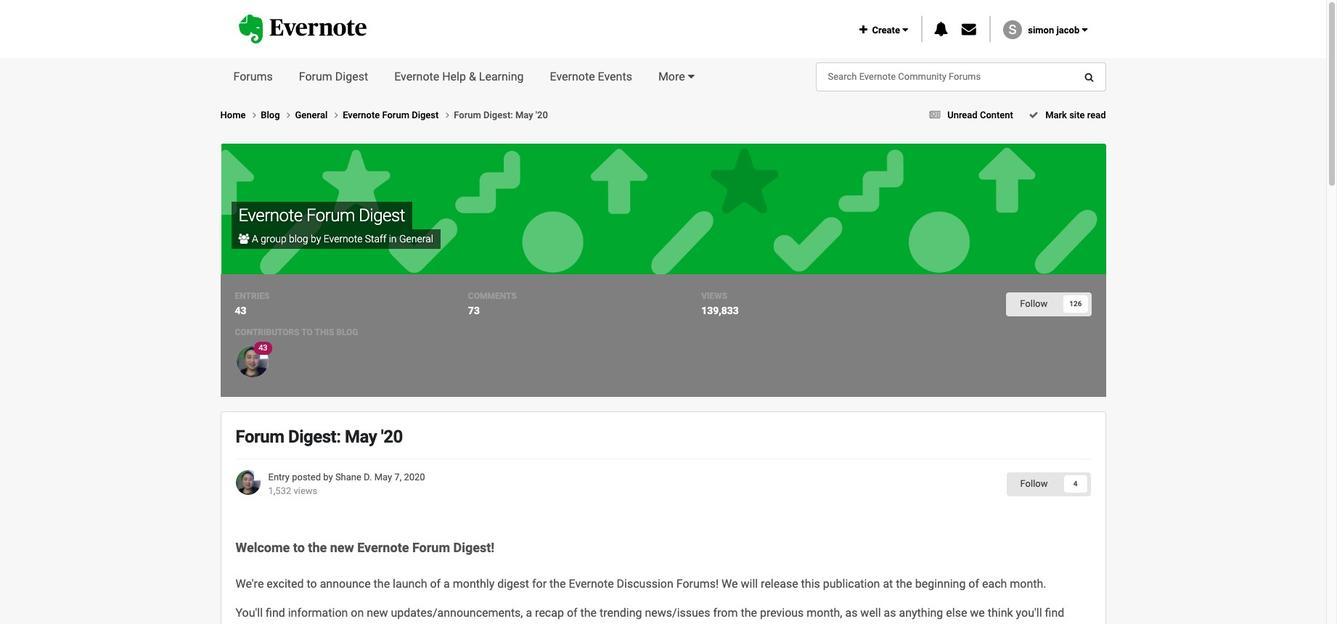 Task type: describe. For each thing, give the bounding box(es) containing it.
follow for 4
[[1021, 479, 1048, 490]]

launch
[[393, 577, 427, 591]]

views inside the entry posted by shane d. may 7, 2020 1,532 views
[[294, 486, 318, 497]]

find
[[266, 606, 285, 620]]

more
[[658, 70, 685, 83]]

0 horizontal spatial a
[[444, 577, 450, 591]]

the left the launch
[[374, 577, 390, 591]]

each
[[982, 577, 1007, 591]]

the right 'from'
[[741, 606, 757, 620]]

4 link
[[1064, 476, 1087, 493]]

0 vertical spatial evernote forum digest
[[343, 110, 441, 120]]

7,
[[395, 472, 402, 483]]

&
[[469, 70, 476, 83]]

information
[[288, 606, 348, 620]]

announce
[[320, 577, 371, 591]]

help
[[442, 70, 466, 83]]

plus image
[[860, 25, 868, 35]]

think
[[988, 606, 1013, 620]]

entry
[[268, 472, 290, 483]]

2020
[[404, 472, 425, 483]]

angle right image for blog
[[287, 110, 290, 120]]

on
[[351, 606, 364, 620]]

release
[[761, 577, 798, 591]]

unread
[[948, 110, 978, 120]]

comments
[[468, 291, 517, 302]]

site
[[1070, 110, 1085, 120]]

you'll find information on new updates/announcements, a recap of the trending news/issues from the previous month, as well as anything else we think you'll find
[[236, 606, 1065, 624]]

views 139,833
[[702, 291, 739, 316]]

entry posted by shane d. may 7, 2020 1,532 views
[[268, 472, 425, 497]]

0 vertical spatial by
[[311, 233, 321, 245]]

0 vertical spatial forum digest: may '20
[[454, 110, 548, 120]]

2 vertical spatial digest
[[359, 206, 405, 226]]

messages image
[[962, 22, 976, 37]]

general link for unread content "link"
[[295, 108, 343, 122]]

4
[[1074, 480, 1078, 488]]

general link for evernote forum digest link to the bottom
[[399, 233, 433, 245]]

we're
[[236, 577, 264, 591]]

content
[[980, 110, 1014, 120]]

month,
[[807, 606, 843, 620]]

from
[[713, 606, 738, 620]]

shane
[[335, 472, 362, 483]]

jacob
[[1057, 25, 1080, 35]]

comments 73
[[468, 291, 517, 316]]

angle right image for general
[[335, 110, 338, 120]]

angle right image for home
[[253, 110, 256, 120]]

of inside you'll find information on new updates/announcements, a recap of the trending news/issues from the previous month, as well as anything else we think you'll find
[[567, 606, 578, 620]]

1,532
[[268, 486, 291, 497]]

read
[[1087, 110, 1106, 120]]

welcome
[[236, 540, 290, 555]]

1 vertical spatial evernote forum digest
[[239, 206, 405, 226]]

Search search field
[[816, 63, 1006, 91]]

home link
[[220, 108, 261, 122]]

evernote down forum digest link
[[343, 110, 380, 120]]

newspaper o image
[[930, 110, 941, 120]]

home
[[220, 110, 248, 120]]

caret down image inside create link
[[903, 25, 908, 35]]

mark
[[1046, 110, 1067, 120]]

the up "announce"
[[308, 540, 327, 555]]

1 vertical spatial digest:
[[288, 427, 341, 447]]

you'll find
[[1016, 606, 1065, 620]]

0 vertical spatial '20
[[536, 110, 548, 120]]

digest for
[[498, 577, 547, 591]]

the right at
[[896, 577, 913, 591]]

shane d. link
[[335, 472, 372, 483]]

d.
[[364, 472, 372, 483]]

forums
[[233, 70, 273, 83]]

new
[[367, 606, 388, 620]]

0 horizontal spatial this
[[315, 327, 334, 337]]

group
[[261, 233, 287, 245]]

will
[[741, 577, 758, 591]]

1 vertical spatial '20
[[381, 427, 403, 447]]

views inside views 139,833
[[702, 291, 728, 302]]

excited
[[267, 577, 304, 591]]

by inside the entry posted by shane d. may 7, 2020 1,532 views
[[323, 472, 333, 483]]

anything
[[899, 606, 943, 620]]

2 as from the left
[[884, 606, 896, 620]]

simon
[[1028, 25, 1054, 35]]

the up the recap
[[550, 577, 566, 591]]

trending
[[600, 606, 642, 620]]

forum digest link
[[286, 58, 381, 96]]

digest!
[[453, 540, 495, 555]]

angle right image for evernote forum digest
[[446, 110, 449, 120]]

simon jacob
[[1028, 25, 1082, 35]]

updates/announcements,
[[391, 606, 523, 620]]

evernote events link
[[537, 58, 645, 96]]

publication
[[823, 577, 880, 591]]

mark site read
[[1043, 110, 1106, 120]]

evernote help & learning
[[394, 70, 524, 83]]

forum digest
[[299, 70, 368, 83]]

caret down image
[[688, 70, 695, 82]]

learning
[[479, 70, 524, 83]]

evernote help & learning link
[[381, 58, 537, 96]]

0 vertical spatial evernote forum digest link
[[343, 108, 454, 122]]

entries
[[235, 291, 270, 302]]

0 vertical spatial digest:
[[484, 110, 513, 120]]

you'll
[[236, 606, 263, 620]]



Task type: vqa. For each thing, say whether or not it's contained in the screenshot.
P
no



Task type: locate. For each thing, give the bounding box(es) containing it.
evernote left the 'events'
[[550, 70, 595, 83]]

forums link
[[220, 58, 286, 96]]

evernote events
[[550, 70, 632, 83]]

0 vertical spatial general link
[[295, 108, 343, 122]]

of
[[430, 577, 441, 591], [969, 577, 980, 591], [567, 606, 578, 620]]

0 vertical spatial 43
[[235, 305, 247, 316]]

may down the learning
[[515, 110, 533, 120]]

0 vertical spatial a
[[444, 577, 450, 591]]

caret down image
[[903, 25, 908, 35], [1082, 25, 1088, 35]]

to for welcome
[[293, 540, 305, 555]]

forum digest: may '20 down the learning
[[454, 110, 548, 120]]

create link
[[860, 25, 908, 35]]

the left trending
[[581, 606, 597, 620]]

follow link
[[1007, 294, 1061, 316], [1007, 474, 1061, 496]]

1 horizontal spatial as
[[884, 606, 896, 620]]

0 horizontal spatial as
[[845, 606, 858, 620]]

1 horizontal spatial a
[[526, 606, 532, 620]]

139,833
[[702, 305, 739, 316]]

a left the recap
[[526, 606, 532, 620]]

of right the recap
[[567, 606, 578, 620]]

more link
[[645, 58, 708, 96]]

general inside general link
[[295, 110, 330, 120]]

month.
[[1010, 577, 1047, 591]]

evernote inside "link"
[[550, 70, 595, 83]]

1 angle right image from the left
[[287, 110, 290, 120]]

73
[[468, 305, 480, 316]]

views down 'posted'
[[294, 486, 318, 497]]

check image
[[1029, 110, 1039, 120]]

0 horizontal spatial 43
[[235, 305, 247, 316]]

0 horizontal spatial by
[[311, 233, 321, 245]]

angle right image inside "home" link
[[253, 110, 256, 120]]

follow left "4"
[[1021, 479, 1048, 490]]

0 horizontal spatial general link
[[295, 108, 343, 122]]

a
[[252, 233, 258, 245]]

1 vertical spatial forum digest: may '20
[[236, 427, 403, 447]]

this right contributors
[[315, 327, 334, 337]]

mark site read link
[[1024, 110, 1106, 120]]

0 vertical spatial may
[[515, 110, 533, 120]]

evernote up trending
[[569, 577, 614, 591]]

blog
[[261, 110, 282, 120]]

digest: up 'posted'
[[288, 427, 341, 447]]

digest:
[[484, 110, 513, 120], [288, 427, 341, 447]]

a left monthly
[[444, 577, 450, 591]]

by left shane
[[323, 472, 333, 483]]

shane d. image
[[236, 345, 268, 377]]

1 vertical spatial general link
[[399, 233, 433, 245]]

evernote forum digest link up a group blog by evernote staff in general
[[239, 206, 405, 226]]

digest: down the learning
[[484, 110, 513, 120]]

2 follow from the top
[[1021, 479, 1048, 490]]

2 caret down image from the left
[[1082, 25, 1088, 35]]

contributors
[[235, 327, 300, 337]]

we
[[970, 606, 985, 620]]

new evernote
[[330, 540, 409, 555]]

43 down entries
[[235, 305, 247, 316]]

simon jacob image
[[1003, 20, 1022, 39]]

contributors to this blog
[[235, 327, 358, 337]]

as right well
[[884, 606, 896, 620]]

events
[[598, 70, 632, 83]]

1 follow from the top
[[1020, 299, 1048, 310]]

evernote user forum image
[[239, 15, 367, 43]]

1 vertical spatial 43
[[259, 343, 268, 353]]

2 vertical spatial to
[[307, 577, 317, 591]]

0 vertical spatial follow
[[1020, 299, 1048, 310]]

discussion
[[617, 577, 674, 591]]

angle right image
[[253, 110, 256, 120], [446, 110, 449, 120]]

0 vertical spatial digest
[[335, 70, 368, 83]]

1 caret down image from the left
[[903, 25, 908, 35]]

evernote forum digest link
[[343, 108, 454, 122], [239, 206, 405, 226]]

follow for 126
[[1020, 299, 1048, 310]]

follow left 126
[[1020, 299, 1048, 310]]

general right in
[[399, 233, 433, 245]]

of right the launch
[[430, 577, 441, 591]]

angle right image down help
[[446, 110, 449, 120]]

'20 down evernote events "link"
[[536, 110, 548, 120]]

2 horizontal spatial of
[[969, 577, 980, 591]]

a group blog by evernote staff in general
[[249, 233, 433, 245]]

may inside the entry posted by shane d. may 7, 2020 1,532 views
[[374, 472, 392, 483]]

1 as from the left
[[845, 606, 858, 620]]

by right group
[[311, 233, 321, 245]]

evernote forum digest up a group blog by evernote staff in general
[[239, 206, 405, 226]]

126 link
[[1064, 296, 1088, 313]]

general
[[295, 110, 330, 120], [399, 233, 433, 245]]

to right excited
[[307, 577, 317, 591]]

1 follow link from the top
[[1007, 294, 1061, 316]]

2 follow link from the top
[[1007, 474, 1061, 496]]

1 horizontal spatial '20
[[536, 110, 548, 120]]

0 horizontal spatial '20
[[381, 427, 403, 447]]

1 horizontal spatial angle right image
[[446, 110, 449, 120]]

1 vertical spatial digest
[[412, 110, 439, 120]]

angle right image right blog
[[287, 110, 290, 120]]

1 horizontal spatial digest:
[[484, 110, 513, 120]]

follow
[[1020, 299, 1048, 310], [1021, 479, 1048, 490]]

126
[[1070, 300, 1082, 308]]

a inside you'll find information on new updates/announcements, a recap of the trending news/issues from the previous month, as well as anything else we think you'll find
[[526, 606, 532, 620]]

at
[[883, 577, 893, 591]]

0 vertical spatial this
[[315, 327, 334, 337]]

as left well
[[845, 606, 858, 620]]

may up d.
[[345, 427, 377, 447]]

shane d. image
[[236, 470, 260, 495]]

1 horizontal spatial this
[[801, 577, 820, 591]]

0 vertical spatial to
[[302, 327, 313, 337]]

views up 139,833
[[702, 291, 728, 302]]

1 vertical spatial this
[[801, 577, 820, 591]]

'20 up 7,
[[381, 427, 403, 447]]

welcome to the new evernote forum digest!
[[236, 540, 495, 555]]

create
[[868, 25, 903, 35]]

1 horizontal spatial by
[[323, 472, 333, 483]]

0 horizontal spatial caret down image
[[903, 25, 908, 35]]

2 angle right image from the left
[[446, 110, 449, 120]]

angle right image down forum digest link
[[335, 110, 338, 120]]

1 vertical spatial may
[[345, 427, 377, 447]]

0 vertical spatial blog
[[289, 233, 308, 245]]

1 horizontal spatial caret down image
[[1082, 25, 1088, 35]]

1 vertical spatial blog
[[336, 327, 358, 337]]

0 horizontal spatial of
[[430, 577, 441, 591]]

posted
[[292, 472, 321, 483]]

digest down evernote user forum image
[[335, 70, 368, 83]]

blog link
[[261, 108, 295, 122]]

evernote left staff on the top of the page
[[324, 233, 363, 245]]

0 horizontal spatial general
[[295, 110, 330, 120]]

to right contributors
[[302, 327, 313, 337]]

caret down image right 'jacob'
[[1082, 25, 1088, 35]]

notifications image
[[934, 22, 949, 37]]

the
[[308, 540, 327, 555], [374, 577, 390, 591], [550, 577, 566, 591], [896, 577, 913, 591], [581, 606, 597, 620], [741, 606, 757, 620]]

this right 'release'
[[801, 577, 820, 591]]

1 vertical spatial by
[[323, 472, 333, 483]]

0 horizontal spatial angle right image
[[287, 110, 290, 120]]

0 horizontal spatial forum digest: may '20
[[236, 427, 403, 447]]

1 vertical spatial to
[[293, 540, 305, 555]]

digest inside forum digest link
[[335, 70, 368, 83]]

forums! we
[[676, 577, 738, 591]]

1 vertical spatial follow
[[1021, 479, 1048, 490]]

1 horizontal spatial views
[[702, 291, 728, 302]]

evernote forum digest down forum digest link
[[343, 110, 441, 120]]

caret down image inside simon jacob 'link'
[[1082, 25, 1088, 35]]

beginning
[[915, 577, 966, 591]]

43 inside entries 43
[[235, 305, 247, 316]]

news/issues
[[645, 606, 711, 620]]

else
[[946, 606, 967, 620]]

to for contributors
[[302, 327, 313, 337]]

a
[[444, 577, 450, 591], [526, 606, 532, 620]]

may
[[515, 110, 533, 120], [345, 427, 377, 447], [374, 472, 392, 483]]

forum digest: may '20 up 'posted'
[[236, 427, 403, 447]]

monthly
[[453, 577, 495, 591]]

by
[[311, 233, 321, 245], [323, 472, 333, 483]]

follow link for 126
[[1007, 294, 1061, 316]]

general right blog
[[295, 110, 330, 120]]

evernote
[[394, 70, 439, 83], [550, 70, 595, 83], [343, 110, 380, 120], [239, 206, 302, 226], [324, 233, 363, 245], [569, 577, 614, 591]]

digest
[[335, 70, 368, 83], [412, 110, 439, 120], [359, 206, 405, 226]]

'20
[[536, 110, 548, 120], [381, 427, 403, 447]]

staff
[[365, 233, 387, 245]]

follow link left 4 link in the right of the page
[[1007, 474, 1061, 496]]

1 horizontal spatial general
[[399, 233, 433, 245]]

digest up staff on the top of the page
[[359, 206, 405, 226]]

1 horizontal spatial general link
[[399, 233, 433, 245]]

angle right image left blog
[[253, 110, 256, 120]]

general link
[[295, 108, 343, 122], [399, 233, 433, 245]]

0 vertical spatial general
[[295, 110, 330, 120]]

1 angle right image from the left
[[253, 110, 256, 120]]

this
[[315, 327, 334, 337], [801, 577, 820, 591]]

1 horizontal spatial of
[[567, 606, 578, 620]]

forum digest: may '20
[[454, 110, 548, 120], [236, 427, 403, 447]]

0 horizontal spatial views
[[294, 486, 318, 497]]

views
[[702, 291, 728, 302], [294, 486, 318, 497]]

evernote left help
[[394, 70, 439, 83]]

2 vertical spatial may
[[374, 472, 392, 483]]

previous
[[760, 606, 804, 620]]

digest down evernote help & learning link
[[412, 110, 439, 120]]

follow link for 4
[[1007, 474, 1061, 496]]

1 horizontal spatial 43
[[259, 343, 268, 353]]

entries 43
[[235, 291, 270, 316]]

simon jacob link
[[1028, 25, 1088, 35]]

1 vertical spatial follow link
[[1007, 474, 1061, 496]]

to right welcome
[[293, 540, 305, 555]]

well
[[861, 606, 881, 620]]

1 horizontal spatial blog
[[336, 327, 358, 337]]

evernote up group
[[239, 206, 302, 226]]

0 horizontal spatial digest:
[[288, 427, 341, 447]]

43 down contributors
[[259, 343, 268, 353]]

follow link left 126 link
[[1007, 294, 1061, 316]]

search image
[[1085, 72, 1094, 82]]

1 vertical spatial evernote forum digest link
[[239, 206, 405, 226]]

0 horizontal spatial angle right image
[[253, 110, 256, 120]]

we're excited to announce the launch of a monthly digest for the evernote discussion forums! we will release this publication at the beginning of each month.
[[236, 577, 1047, 591]]

may left 7,
[[374, 472, 392, 483]]

2 angle right image from the left
[[335, 110, 338, 120]]

1 horizontal spatial forum digest: may '20
[[454, 110, 548, 120]]

general link down forum digest link
[[295, 108, 343, 122]]

1 horizontal spatial angle right image
[[335, 110, 338, 120]]

0 vertical spatial follow link
[[1007, 294, 1061, 316]]

unread content link
[[925, 110, 1014, 120]]

1 vertical spatial general
[[399, 233, 433, 245]]

users image
[[239, 234, 249, 244]]

43
[[235, 305, 247, 316], [259, 343, 268, 353]]

general link right in
[[399, 233, 433, 245]]

1 vertical spatial a
[[526, 606, 532, 620]]

angle right image inside blog link
[[287, 110, 290, 120]]

caret down image left notifications image
[[903, 25, 908, 35]]

1 vertical spatial views
[[294, 486, 318, 497]]

0 horizontal spatial blog
[[289, 233, 308, 245]]

0 vertical spatial views
[[702, 291, 728, 302]]

of left each
[[969, 577, 980, 591]]

evernote forum digest link down help
[[343, 108, 454, 122]]

angle right image
[[287, 110, 290, 120], [335, 110, 338, 120]]

to
[[302, 327, 313, 337], [293, 540, 305, 555], [307, 577, 317, 591]]

in
[[389, 233, 397, 245]]

recap
[[535, 606, 564, 620]]

unread content
[[948, 110, 1014, 120]]



